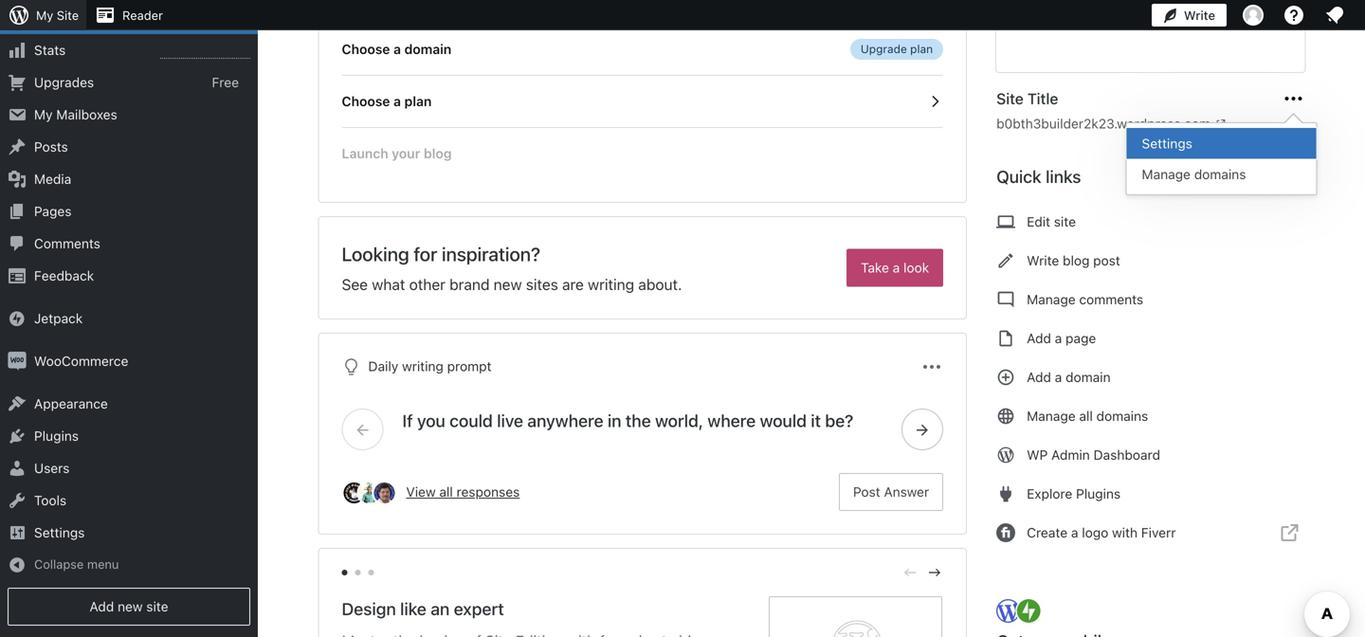 Task type: vqa. For each thing, say whether or not it's contained in the screenshot.
the explore plugins
yes



Task type: locate. For each thing, give the bounding box(es) containing it.
my site link
[[0, 0, 86, 30]]

0 horizontal spatial domains
[[1097, 408, 1149, 424]]

manage up wp
[[1027, 408, 1076, 424]]

choose down choose a domain
[[342, 93, 390, 109]]

take a look
[[861, 260, 929, 275]]

0 vertical spatial domain
[[405, 41, 452, 57]]

reader
[[122, 8, 163, 22]]

comments link
[[0, 228, 258, 260]]

img image inside the 'woocommerce' link
[[8, 352, 27, 371]]

write for write blog post
[[1027, 253, 1060, 268]]

a down add a page
[[1055, 369, 1062, 385]]

1 vertical spatial manage
[[1027, 292, 1076, 307]]

in
[[608, 411, 622, 431]]

tools link
[[0, 485, 258, 517]]

2 img image from the top
[[8, 352, 27, 371]]

2 choose from the top
[[342, 93, 390, 109]]

0 vertical spatial all
[[1080, 408, 1093, 424]]

1 horizontal spatial site
[[997, 90, 1024, 108]]

settings up 'collapse'
[[34, 525, 85, 541]]

1 vertical spatial plan
[[405, 93, 432, 109]]

2 vertical spatial manage
[[1027, 408, 1076, 424]]

my inside my site link
[[36, 8, 53, 22]]

add inside add a domain link
[[1027, 369, 1052, 385]]

my mailboxes link
[[0, 99, 258, 131]]

0 horizontal spatial writing
[[402, 358, 444, 374]]

answered users image down show previous prompt icon
[[342, 481, 367, 505]]

1 horizontal spatial write
[[1184, 8, 1216, 22]]

all right view at the left
[[439, 484, 453, 500]]

mailboxes
[[56, 107, 117, 122]]

my inside my mailboxes link
[[34, 107, 53, 122]]

write blog post link
[[997, 242, 1321, 280]]

1 vertical spatial write
[[1027, 253, 1060, 268]]

new left sites
[[494, 275, 522, 293]]

choose up choose a plan
[[342, 41, 390, 57]]

1 vertical spatial site
[[997, 90, 1024, 108]]

1 answered users image from the left
[[342, 481, 367, 505]]

manage up add a page
[[1027, 292, 1076, 307]]

add new site link
[[8, 588, 250, 626]]

1 horizontal spatial new
[[494, 275, 522, 293]]

writing
[[588, 275, 635, 293], [402, 358, 444, 374]]

manage for manage comments
[[1027, 292, 1076, 307]]

a up choose a plan
[[394, 41, 401, 57]]

prompt
[[447, 358, 492, 374]]

view
[[406, 484, 436, 500]]

posts link
[[0, 131, 258, 163]]

my for my site
[[36, 8, 53, 22]]

add a domain link
[[997, 358, 1321, 396]]

plan right upgrade
[[911, 42, 933, 55]]

a for create a logo with fiverr
[[1071, 525, 1079, 541]]

answered users image left view at the left
[[372, 481, 397, 505]]

choose for choose a domain
[[342, 41, 390, 57]]

0 vertical spatial site
[[57, 8, 79, 22]]

0 horizontal spatial all
[[439, 484, 453, 500]]

insert_drive_file image
[[997, 327, 1016, 350]]

my mailboxes
[[34, 107, 117, 122]]

domain
[[405, 41, 452, 57], [1066, 369, 1111, 385]]

my inside my home link
[[34, 10, 53, 26]]

0 horizontal spatial settings link
[[0, 517, 258, 549]]

site down collapse menu link
[[146, 599, 168, 614]]

site
[[1054, 214, 1076, 229], [146, 599, 168, 614]]

all inside view all responses link
[[439, 484, 453, 500]]

show next prompt image
[[914, 421, 931, 438]]

my
[[36, 8, 53, 22], [34, 10, 53, 26], [34, 107, 53, 122]]

img image left 'jetpack'
[[8, 309, 27, 328]]

a for choose a plan
[[394, 93, 401, 109]]

upgrade
[[861, 42, 907, 55]]

create a logo with fiverr
[[1027, 525, 1176, 541]]

0 horizontal spatial answered users image
[[342, 481, 367, 505]]

other
[[409, 275, 446, 293]]

a left page
[[1055, 330, 1062, 346]]

1 horizontal spatial all
[[1080, 408, 1093, 424]]

fiverr
[[1142, 525, 1176, 541]]

1 horizontal spatial domain
[[1066, 369, 1111, 385]]

a for take a look
[[893, 260, 900, 275]]

show previous prompt image
[[354, 421, 371, 438]]

0 vertical spatial write
[[1184, 8, 1216, 22]]

my for my mailboxes
[[34, 107, 53, 122]]

img image left woocommerce
[[8, 352, 27, 371]]

domains inside the manage domains link
[[1195, 166, 1246, 182]]

add new site
[[90, 599, 168, 614]]

choose a plan
[[342, 93, 432, 109]]

add down add a page
[[1027, 369, 1052, 385]]

pages
[[34, 204, 72, 219]]

1 vertical spatial add
[[1027, 369, 1052, 385]]

0 vertical spatial plugins
[[34, 428, 79, 444]]

a left "logo"
[[1071, 525, 1079, 541]]

site up the stats
[[57, 8, 79, 22]]

1 img image from the top
[[8, 309, 27, 328]]

plugins up create a logo with fiverr
[[1076, 486, 1121, 502]]

plan
[[911, 42, 933, 55], [405, 93, 432, 109]]

2 vertical spatial add
[[90, 599, 114, 614]]

a
[[394, 41, 401, 57], [394, 93, 401, 109], [893, 260, 900, 275], [1055, 330, 1062, 346], [1055, 369, 1062, 385], [1071, 525, 1079, 541]]

0 vertical spatial manage
[[1142, 166, 1191, 182]]

add for add a domain
[[1027, 369, 1052, 385]]

tooltip
[[1117, 113, 1318, 195]]

explore plugins link
[[997, 475, 1321, 513]]

0 vertical spatial img image
[[8, 309, 27, 328]]

my home link
[[0, 2, 258, 34]]

manage inside menu
[[1142, 166, 1191, 182]]

0 horizontal spatial write
[[1027, 253, 1060, 268]]

answered users image
[[357, 481, 382, 505]]

1 vertical spatial plugins
[[1076, 486, 1121, 502]]

1 vertical spatial settings
[[34, 525, 85, 541]]

b0bth3builder2k23.wordpress.com link
[[997, 114, 1228, 134]]

plugins up users
[[34, 428, 79, 444]]

manage up the edit site link
[[1142, 166, 1191, 182]]

add a domain
[[1027, 369, 1111, 385]]

toggle menu image
[[921, 356, 944, 378]]

logo
[[1082, 525, 1109, 541]]

manage your notifications image
[[1324, 4, 1347, 27]]

img image inside jetpack link
[[8, 309, 27, 328]]

0 vertical spatial add
[[1027, 330, 1052, 346]]

a for add a domain
[[1055, 369, 1062, 385]]

add for add a page
[[1027, 330, 1052, 346]]

if
[[403, 411, 413, 431]]

add inside add new site link
[[90, 599, 114, 614]]

1 vertical spatial domains
[[1097, 408, 1149, 424]]

settings link up menu
[[0, 517, 258, 549]]

create a logo with fiverr link
[[997, 514, 1321, 552]]

write left my profile image
[[1184, 8, 1216, 22]]

post
[[1094, 253, 1121, 268]]

1 horizontal spatial settings link
[[1127, 128, 1317, 159]]

domain up choose a plan
[[405, 41, 452, 57]]

0 vertical spatial domains
[[1195, 166, 1246, 182]]

1 horizontal spatial settings
[[1142, 136, 1193, 151]]

new
[[494, 275, 522, 293], [118, 599, 143, 614]]

settings link up manage domains
[[1127, 128, 1317, 159]]

settings up manage domains
[[1142, 136, 1193, 151]]

writing right daily
[[402, 358, 444, 374]]

daily writing prompt
[[368, 358, 492, 374]]

live
[[497, 411, 523, 431]]

domain inside launchpad checklist element
[[405, 41, 452, 57]]

domains up the dashboard
[[1097, 408, 1149, 424]]

new down collapse menu link
[[118, 599, 143, 614]]

add
[[1027, 330, 1052, 346], [1027, 369, 1052, 385], [90, 599, 114, 614]]

posts
[[34, 139, 68, 155]]

choose inside choose a plan link
[[342, 93, 390, 109]]

1 horizontal spatial domains
[[1195, 166, 1246, 182]]

about.
[[639, 275, 682, 293]]

menu
[[1127, 123, 1317, 194]]

more options for site site title image
[[1283, 87, 1305, 110]]

all up wp admin dashboard
[[1080, 408, 1093, 424]]

create
[[1027, 525, 1068, 541]]

1 choose from the top
[[342, 41, 390, 57]]

collapse
[[34, 557, 84, 571]]

dashboard
[[1094, 447, 1161, 463]]

for
[[414, 243, 437, 265]]

manage inside 'link'
[[1027, 408, 1076, 424]]

domains up the edit site link
[[1195, 166, 1246, 182]]

0 horizontal spatial site
[[57, 8, 79, 22]]

1 horizontal spatial writing
[[588, 275, 635, 293]]

1 horizontal spatial plugins
[[1076, 486, 1121, 502]]

jetpack
[[34, 311, 83, 326]]

0 vertical spatial plan
[[911, 42, 933, 55]]

collapse menu
[[34, 557, 119, 571]]

site left title
[[997, 90, 1024, 108]]

answered users image
[[342, 481, 367, 505], [372, 481, 397, 505]]

0 vertical spatial choose
[[342, 41, 390, 57]]

settings
[[1142, 136, 1193, 151], [34, 525, 85, 541]]

img image
[[8, 309, 27, 328], [8, 352, 27, 371]]

add inside add a page link
[[1027, 330, 1052, 346]]

explore
[[1027, 486, 1073, 502]]

add a page
[[1027, 330, 1096, 346]]

0 vertical spatial writing
[[588, 275, 635, 293]]

0 vertical spatial settings
[[1142, 136, 1193, 151]]

1 vertical spatial choose
[[342, 93, 390, 109]]

1 horizontal spatial site
[[1054, 214, 1076, 229]]

1 vertical spatial domain
[[1066, 369, 1111, 385]]

1 vertical spatial all
[[439, 484, 453, 500]]

it
[[811, 411, 821, 431]]

1 horizontal spatial answered users image
[[372, 481, 397, 505]]

appearance
[[34, 396, 108, 412]]

all inside manage all domains 'link'
[[1080, 408, 1093, 424]]

quick
[[997, 166, 1042, 187]]

1 vertical spatial new
[[118, 599, 143, 614]]

add right insert_drive_file image
[[1027, 330, 1052, 346]]

the
[[626, 411, 651, 431]]

looking for inspiration?
[[342, 243, 541, 265]]

1 vertical spatial img image
[[8, 352, 27, 371]]

a down choose a domain
[[394, 93, 401, 109]]

users link
[[0, 452, 258, 485]]

0 vertical spatial site
[[1054, 214, 1076, 229]]

1 vertical spatial settings link
[[0, 517, 258, 549]]

plan down choose a domain
[[405, 93, 432, 109]]

could
[[450, 411, 493, 431]]

writing right are
[[588, 275, 635, 293]]

choose a domain
[[342, 41, 452, 57]]

domain up manage all domains
[[1066, 369, 1111, 385]]

site right edit
[[1054, 214, 1076, 229]]

inspiration?
[[442, 243, 541, 265]]

add down menu
[[90, 599, 114, 614]]

take a look link
[[847, 249, 944, 287]]

site
[[57, 8, 79, 22], [997, 90, 1024, 108]]

0 horizontal spatial settings
[[34, 525, 85, 541]]

0 horizontal spatial domain
[[405, 41, 452, 57]]

0 horizontal spatial plugins
[[34, 428, 79, 444]]

write left blog
[[1027, 253, 1060, 268]]

expert
[[454, 599, 504, 619]]

a left look
[[893, 260, 900, 275]]

choose
[[342, 41, 390, 57], [342, 93, 390, 109]]

pager controls element
[[342, 564, 944, 581]]

manage comments
[[1027, 292, 1144, 307]]

0 horizontal spatial site
[[146, 599, 168, 614]]



Task type: describe. For each thing, give the bounding box(es) containing it.
my site
[[36, 8, 79, 22]]

all for view
[[439, 484, 453, 500]]

2 answered users image from the left
[[372, 481, 397, 505]]

quick links
[[997, 166, 1082, 187]]

post
[[853, 484, 881, 500]]

img image for woocommerce
[[8, 352, 27, 371]]

edit
[[1027, 214, 1051, 229]]

write for write
[[1184, 8, 1216, 22]]

domains inside manage all domains 'link'
[[1097, 408, 1149, 424]]

woocommerce
[[34, 353, 128, 369]]

1 vertical spatial writing
[[402, 358, 444, 374]]

all for manage
[[1080, 408, 1093, 424]]

free
[[212, 74, 239, 90]]

responses
[[457, 484, 520, 500]]

mode_comment image
[[997, 288, 1016, 311]]

media link
[[0, 163, 258, 195]]

add a page link
[[997, 320, 1321, 358]]

help image
[[1283, 4, 1306, 27]]

comments
[[34, 236, 100, 251]]

page
[[1066, 330, 1096, 346]]

daily
[[368, 358, 399, 374]]

with
[[1112, 525, 1138, 541]]

comments
[[1080, 292, 1144, 307]]

next image
[[927, 564, 944, 581]]

laptop image
[[997, 211, 1016, 233]]

wordpress and jetpack app image
[[997, 597, 1043, 625]]

upgrade plan
[[861, 42, 933, 55]]

look
[[904, 260, 929, 275]]

domain for add a domain
[[1066, 369, 1111, 385]]

brand
[[450, 275, 490, 293]]

you
[[417, 411, 446, 431]]

like
[[400, 599, 427, 619]]

launchpad checklist element
[[342, 0, 944, 179]]

where
[[708, 411, 756, 431]]

manage all domains
[[1027, 408, 1149, 424]]

img image for jetpack
[[8, 309, 27, 328]]

view all responses
[[406, 484, 520, 500]]

wp
[[1027, 447, 1048, 463]]

settings inside menu
[[1142, 136, 1193, 151]]

see
[[342, 275, 368, 293]]

collapse menu link
[[0, 549, 258, 580]]

tooltip containing settings
[[1117, 113, 1318, 195]]

0 vertical spatial settings link
[[1127, 128, 1317, 159]]

feedback
[[34, 268, 94, 284]]

title
[[1028, 90, 1059, 108]]

stats
[[34, 42, 66, 58]]

add for add new site
[[90, 599, 114, 614]]

0 vertical spatial new
[[494, 275, 522, 293]]

manage for manage all domains
[[1027, 408, 1076, 424]]

edit site
[[1027, 214, 1076, 229]]

reader link
[[86, 0, 171, 30]]

edit image
[[997, 249, 1016, 272]]

wp admin dashboard link
[[997, 436, 1321, 474]]

sites
[[526, 275, 558, 293]]

plugins link
[[0, 420, 258, 452]]

see what other brand new sites are writing about.
[[342, 275, 682, 293]]

task enabled image
[[927, 93, 944, 110]]

site title
[[997, 90, 1059, 108]]

blog
[[1063, 253, 1090, 268]]

write blog post
[[1027, 253, 1121, 268]]

my for my home
[[34, 10, 53, 26]]

1 horizontal spatial plan
[[911, 42, 933, 55]]

take
[[861, 260, 889, 275]]

a for add a page
[[1055, 330, 1062, 346]]

design
[[342, 599, 396, 619]]

manage for manage domains
[[1142, 166, 1191, 182]]

answer
[[884, 484, 929, 500]]

menu containing settings
[[1127, 123, 1317, 194]]

world,
[[655, 411, 704, 431]]

tools
[[34, 493, 67, 508]]

manage all domains link
[[997, 397, 1321, 435]]

design like an expert
[[342, 599, 504, 619]]

post answer link
[[839, 473, 944, 511]]

looking
[[342, 243, 409, 265]]

domain for choose a domain
[[405, 41, 452, 57]]

explore plugins
[[1027, 486, 1121, 502]]

manage comments link
[[997, 281, 1321, 319]]

edit site link
[[997, 203, 1321, 241]]

0 horizontal spatial plan
[[405, 93, 432, 109]]

choose for choose a plan
[[342, 93, 390, 109]]

menu
[[87, 557, 119, 571]]

users
[[34, 460, 70, 476]]

stats link
[[0, 34, 258, 66]]

anywhere
[[528, 411, 604, 431]]

an
[[431, 599, 450, 619]]

my profile image
[[1243, 5, 1264, 26]]

view all responses link
[[406, 482, 830, 502]]

links
[[1046, 166, 1082, 187]]

0 horizontal spatial new
[[118, 599, 143, 614]]

jetpack link
[[0, 303, 258, 335]]

a for choose a domain
[[394, 41, 401, 57]]

post answer
[[853, 484, 929, 500]]

my home
[[34, 10, 93, 26]]

highest hourly views 0 image
[[160, 47, 250, 59]]

wp admin dashboard
[[1027, 447, 1161, 463]]

what
[[372, 275, 405, 293]]

write link
[[1152, 0, 1227, 30]]

home
[[56, 10, 93, 26]]

woocommerce link
[[0, 345, 258, 378]]

admin
[[1052, 447, 1090, 463]]

1 vertical spatial site
[[146, 599, 168, 614]]

previous image
[[902, 564, 919, 581]]

would
[[760, 411, 807, 431]]



